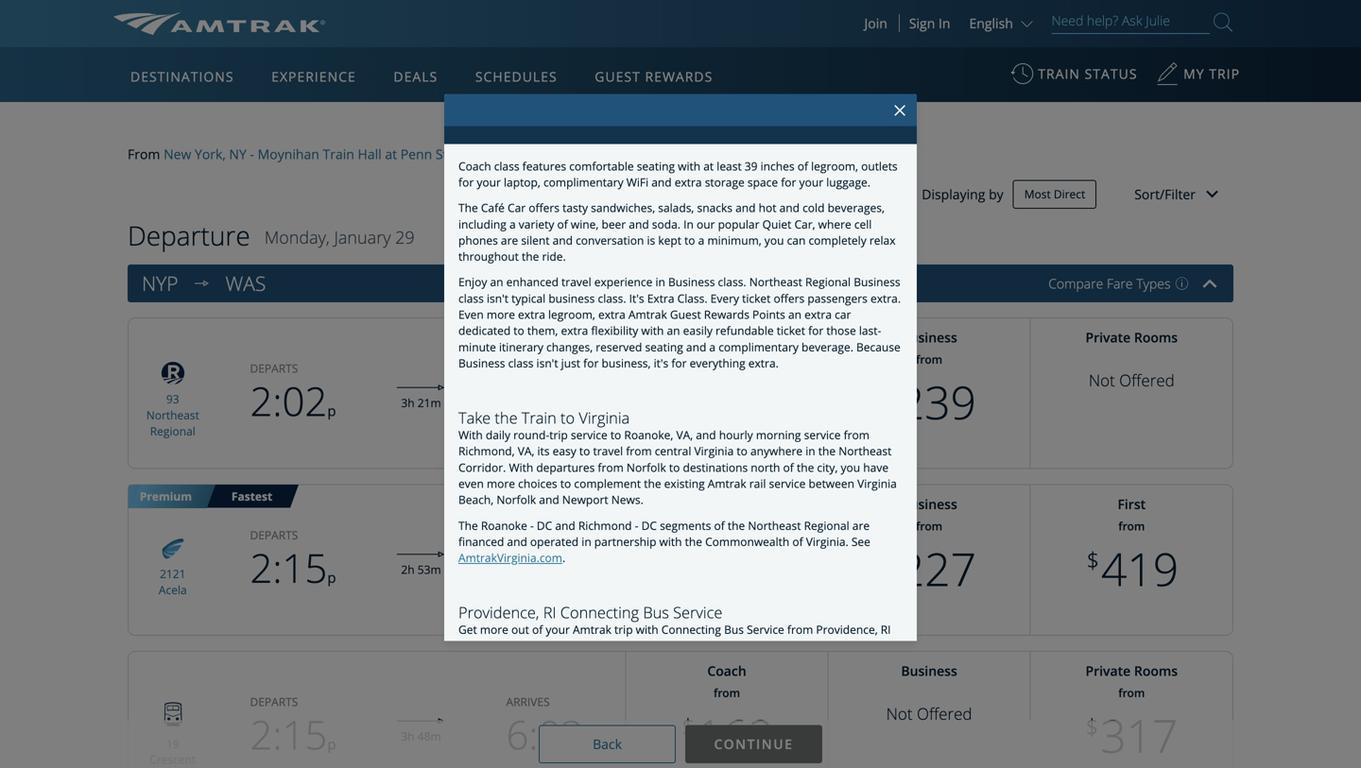 Task type: describe. For each thing, give the bounding box(es) containing it.
new york, ny - moynihan train hall at penn sta. button
[[164, 145, 459, 164]]

train status
[[1038, 65, 1138, 83]]

2 2:15 from the top
[[250, 708, 328, 762]]

1 - from the left
[[250, 145, 254, 163]]

3h 21m
[[401, 395, 441, 411]]

destinations
[[130, 68, 234, 86]]

fare
[[1107, 275, 1133, 293]]

search icon image
[[1214, 9, 1233, 35]]

direct
[[1054, 186, 1086, 202]]

dc
[[558, 145, 576, 163]]

1 2:15 p from the top
[[250, 541, 336, 595]]

2:02
[[250, 374, 328, 429]]

in
[[939, 14, 951, 32]]

2h
[[401, 562, 415, 578]]

crescent link
[[150, 752, 196, 768]]

2 2:15 p from the top
[[250, 708, 336, 762]]

compare fare types
[[1049, 275, 1171, 293]]

english button
[[970, 14, 1038, 32]]

washington,
[[478, 145, 555, 163]]

1 2:15 from the top
[[250, 541, 328, 595]]

sign in button
[[909, 14, 951, 32]]

status
[[1085, 65, 1138, 83]]

select your trip
[[113, 46, 306, 82]]

york,
[[195, 145, 226, 163]]

train status link
[[1011, 56, 1138, 102]]

53m
[[418, 562, 441, 578]]

from
[[128, 145, 160, 163]]

2121 acela
[[159, 566, 187, 598]]

my trip
[[1184, 65, 1241, 83]]

experience
[[272, 68, 356, 86]]

trip
[[1210, 65, 1241, 83]]

sign
[[909, 14, 935, 32]]

station
[[628, 145, 672, 163]]

to
[[462, 145, 475, 163]]

back
[[593, 736, 622, 754]]

deals
[[394, 68, 438, 86]]

2:02 p
[[250, 374, 336, 429]]

deals button
[[386, 50, 446, 103]]

21m
[[418, 395, 441, 411]]

5:23 p
[[506, 374, 592, 429]]

acela train icon image
[[154, 533, 192, 564]]

union
[[588, 145, 625, 163]]

back button
[[539, 726, 676, 764]]

at
[[385, 145, 397, 163]]

3h 48m
[[401, 729, 441, 745]]

regions map image
[[184, 158, 638, 423]]

your
[[193, 46, 251, 82]]

Please enter your search item search field
[[1052, 9, 1210, 34]]

schedules link
[[468, 47, 565, 102]]

crescent
[[150, 752, 196, 768]]

crescent train icon image
[[154, 696, 192, 734]]

continue button
[[686, 726, 823, 764]]

19 crescent
[[150, 736, 196, 768]]

train
[[323, 145, 354, 163]]

join
[[865, 14, 888, 32]]

hall
[[358, 145, 382, 163]]

most
[[1025, 186, 1051, 202]]

6:03
[[506, 708, 584, 762]]

× document
[[444, 0, 917, 736]]



Task type: vqa. For each thing, say whether or not it's contained in the screenshot.
Back
yes



Task type: locate. For each thing, give the bounding box(es) containing it.
select image
[[188, 270, 216, 298]]

0 vertical spatial 3h
[[401, 395, 415, 411]]

0 vertical spatial 2:15
[[250, 541, 328, 595]]

guest rewards
[[595, 68, 713, 86]]

5:08
[[506, 541, 584, 595]]

2 - from the left
[[580, 145, 584, 163]]

p inside 6:03 p
[[584, 735, 592, 755]]

-
[[250, 145, 254, 163], [580, 145, 584, 163]]

application
[[184, 158, 638, 423]]

1 vertical spatial 2:15
[[250, 708, 328, 762]]

most direct button
[[1013, 180, 1097, 209]]

continue
[[714, 736, 794, 754]]

guest
[[595, 68, 641, 86]]

displaying by
[[922, 186, 1004, 203]]

northeast
[[146, 408, 199, 423]]

0 horizontal spatial -
[[250, 145, 254, 163]]

new
[[164, 145, 191, 163]]

× button
[[890, 92, 911, 128]]

3h for 2:15
[[401, 729, 415, 745]]

guest rewards button
[[587, 50, 721, 103]]

penn
[[401, 145, 432, 163]]

nyp
[[142, 270, 178, 297]]

compare
[[1049, 275, 1104, 293]]

1 vertical spatial 3h
[[401, 729, 415, 745]]

3h left '48m'
[[401, 729, 415, 745]]

2121
[[160, 566, 186, 582]]

sign in
[[909, 14, 951, 32]]

destinations button
[[123, 50, 242, 103]]

2h 53m
[[401, 562, 441, 578]]

2:15
[[250, 541, 328, 595], [250, 708, 328, 762]]

compare fare types button
[[1049, 275, 1189, 293]]

p inside 5:23 p
[[584, 402, 592, 421]]

- right ny
[[250, 145, 254, 163]]

2:15 p
[[250, 541, 336, 595], [250, 708, 336, 762]]

premium
[[140, 489, 192, 505]]

washington, dc - union station button
[[478, 145, 672, 164]]

19
[[166, 736, 179, 752]]

amtrak image
[[113, 12, 325, 35]]

1 vertical spatial 2:15 p
[[250, 708, 336, 762]]

moynihan
[[258, 145, 319, 163]]

- right dc
[[580, 145, 584, 163]]

types
[[1137, 275, 1171, 293]]

5:23
[[506, 374, 584, 429]]

3h
[[401, 395, 415, 411], [401, 729, 415, 745]]

train
[[1038, 65, 1081, 83]]

most direct
[[1025, 186, 1086, 202]]

3h for 2:02
[[401, 395, 415, 411]]

washington, dc heading
[[226, 270, 275, 297]]

acela link
[[159, 582, 187, 598]]

northeast regional train icon image
[[154, 358, 192, 389]]

join button
[[853, 14, 900, 32]]

my trip button
[[1157, 56, 1241, 102]]

p
[[328, 402, 336, 421], [584, 402, 592, 421], [328, 568, 336, 588], [328, 735, 336, 755], [584, 735, 592, 755]]

was
[[226, 270, 266, 297]]

english
[[970, 14, 1014, 32]]

2 3h from the top
[[401, 729, 415, 745]]

my
[[1184, 65, 1205, 83]]

regional
[[150, 423, 196, 439]]

ny
[[229, 145, 247, 163]]

banner containing join
[[0, 0, 1362, 437]]

rewards
[[645, 68, 713, 86]]

by
[[989, 186, 1004, 203]]

sta.
[[436, 145, 459, 163]]

banner
[[0, 0, 1362, 437]]

6:03 p
[[506, 708, 592, 762]]

new york, ny heading
[[142, 270, 188, 297]]

0 vertical spatial 2:15 p
[[250, 541, 336, 595]]

northeast regional link
[[146, 408, 199, 439]]

schedules
[[475, 68, 558, 86]]

48m
[[418, 729, 441, 745]]

from new york, ny - moynihan train hall at penn sta. to washington, dc - union station
[[128, 145, 672, 163]]

displaying
[[922, 186, 986, 203]]

departure
[[128, 218, 250, 254]]

trip
[[258, 46, 306, 82]]

93
[[166, 392, 179, 407]]

1 horizontal spatial -
[[580, 145, 584, 163]]

acela
[[159, 582, 187, 598]]

93 northeast regional
[[146, 392, 199, 439]]

1 3h from the top
[[401, 395, 415, 411]]

p inside 2:02 p
[[328, 402, 336, 421]]

select
[[113, 46, 186, 82]]

experience button
[[264, 50, 364, 103]]

×
[[894, 95, 907, 125]]

3h left 21m
[[401, 395, 415, 411]]



